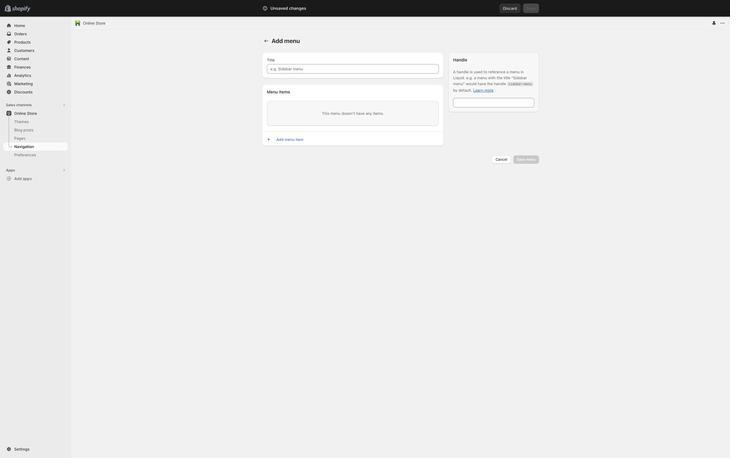 Task type: describe. For each thing, give the bounding box(es) containing it.
unsaved
[[271, 6, 288, 11]]

navigation
[[14, 144, 34, 149]]

0 horizontal spatial store
[[27, 111, 37, 116]]

1 vertical spatial online
[[14, 111, 26, 116]]

shopify image
[[12, 6, 30, 12]]

0 vertical spatial store
[[96, 21, 105, 26]]

products
[[14, 40, 31, 44]]

blog posts link
[[4, 126, 68, 134]]

home
[[14, 23, 25, 28]]

finances
[[14, 65, 31, 69]]

settings
[[14, 447, 30, 452]]

0 vertical spatial online
[[83, 21, 95, 26]]

analytics
[[14, 73, 31, 78]]

orders link
[[4, 30, 68, 38]]

preferences
[[14, 152, 36, 157]]

sales channels
[[6, 103, 32, 107]]

sales channels button
[[4, 101, 68, 109]]

marketing
[[14, 81, 33, 86]]

0 vertical spatial online store link
[[83, 20, 105, 26]]

discard button
[[500, 4, 521, 13]]

search button
[[279, 4, 451, 13]]

products link
[[4, 38, 68, 46]]

unsaved changes
[[271, 6, 306, 11]]

customers link
[[4, 46, 68, 55]]

add apps button
[[4, 174, 68, 183]]

customers
[[14, 48, 34, 53]]

search
[[289, 6, 302, 11]]

finances link
[[4, 63, 68, 71]]

blog posts
[[14, 128, 33, 132]]



Task type: vqa. For each thing, say whether or not it's contained in the screenshot.
store.
no



Task type: locate. For each thing, give the bounding box(es) containing it.
1 vertical spatial online store
[[14, 111, 37, 116]]

themes link
[[4, 117, 68, 126]]

store up themes link
[[27, 111, 37, 116]]

online store link right "online store" image on the left of the page
[[83, 20, 105, 26]]

preferences link
[[4, 151, 68, 159]]

orders
[[14, 31, 27, 36]]

online up themes
[[14, 111, 26, 116]]

discard
[[503, 6, 517, 11]]

sales
[[6, 103, 15, 107]]

discounts link
[[4, 88, 68, 96]]

online
[[83, 21, 95, 26], [14, 111, 26, 116]]

themes
[[14, 119, 29, 124]]

content
[[14, 56, 29, 61]]

1 horizontal spatial store
[[96, 21, 105, 26]]

home link
[[4, 21, 68, 30]]

0 horizontal spatial online
[[14, 111, 26, 116]]

online store right "online store" image on the left of the page
[[83, 21, 105, 26]]

0 vertical spatial online store
[[83, 21, 105, 26]]

add
[[14, 176, 22, 181]]

online store
[[83, 21, 105, 26], [14, 111, 37, 116]]

online store link
[[83, 20, 105, 26], [4, 109, 68, 117]]

0 horizontal spatial online store
[[14, 111, 37, 116]]

1 horizontal spatial online
[[83, 21, 95, 26]]

changes
[[289, 6, 306, 11]]

1 vertical spatial online store link
[[4, 109, 68, 117]]

1 horizontal spatial online store link
[[83, 20, 105, 26]]

posts
[[23, 128, 33, 132]]

store
[[96, 21, 105, 26], [27, 111, 37, 116]]

online store link down channels at the left of the page
[[4, 109, 68, 117]]

1 horizontal spatial online store
[[83, 21, 105, 26]]

save
[[527, 6, 536, 11]]

blog
[[14, 128, 22, 132]]

online store image
[[75, 20, 81, 26]]

online right "online store" image on the left of the page
[[83, 21, 95, 26]]

apps
[[23, 176, 32, 181]]

pages
[[14, 136, 25, 141]]

0 horizontal spatial online store link
[[4, 109, 68, 117]]

content link
[[4, 55, 68, 63]]

store right "online store" image on the left of the page
[[96, 21, 105, 26]]

discounts
[[14, 90, 33, 94]]

channels
[[16, 103, 32, 107]]

1 vertical spatial store
[[27, 111, 37, 116]]

settings link
[[4, 445, 68, 453]]

marketing link
[[4, 80, 68, 88]]

analytics link
[[4, 71, 68, 80]]

online store down channels at the left of the page
[[14, 111, 37, 116]]

navigation link
[[4, 142, 68, 151]]

save button
[[523, 4, 539, 13]]

apps
[[6, 168, 15, 172]]

add apps
[[14, 176, 32, 181]]

pages link
[[4, 134, 68, 142]]

apps button
[[4, 166, 68, 174]]



